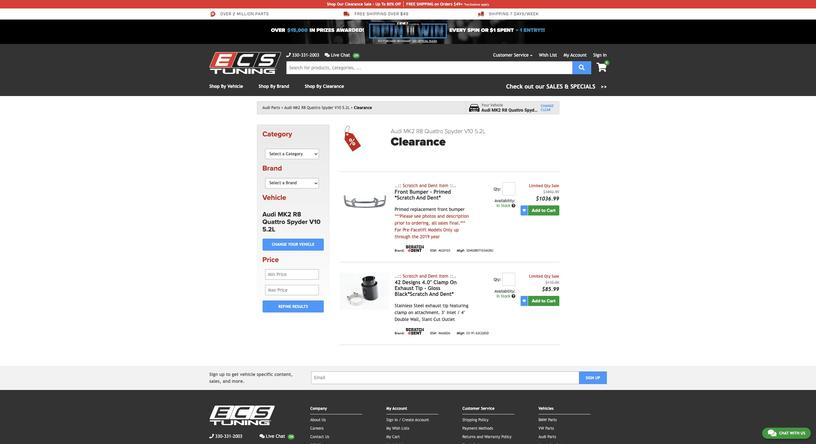 Task type: vqa. For each thing, say whether or not it's contained in the screenshot.
second Mfg#: from the bottom of the page
yes



Task type: locate. For each thing, give the bounding box(es) containing it.
primed up ***please
[[395, 207, 409, 212]]

replacement
[[410, 207, 436, 212]]

1 horizontal spatial wish
[[539, 52, 549, 58]]

0 horizontal spatial 330-331-2003
[[215, 434, 242, 439]]

cart down my wish lists link
[[392, 435, 400, 439]]

chat with us link
[[762, 428, 811, 439]]

1 horizontal spatial primed
[[434, 189, 451, 195]]

and up bumper
[[419, 183, 427, 188]]

live right comments icon
[[266, 434, 274, 439]]

1 add from the top
[[532, 208, 540, 213]]

0 horizontal spatial and
[[416, 195, 426, 201]]

over left $15,000
[[271, 27, 285, 34]]

2 horizontal spatial account
[[571, 52, 587, 58]]

1 limited from the top
[[529, 184, 543, 188]]

service up the shipping policy link
[[481, 407, 495, 411]]

2003 for 330-331-2003 link for comments image associated with live chat
[[310, 52, 319, 58]]

330- for comments image associated with live chat
[[292, 52, 301, 58]]

availability: up question circle image at the right top of the page
[[495, 199, 516, 203]]

about
[[310, 418, 321, 422]]

3 by from the left
[[316, 84, 322, 89]]

1 ecs tuning image from the top
[[209, 52, 281, 74]]

item up clamp
[[439, 274, 448, 279]]

qty for $1036.99
[[544, 184, 551, 188]]

stainless
[[395, 303, 412, 308]]

quattro
[[307, 106, 320, 110], [508, 108, 523, 113], [425, 128, 443, 135], [262, 218, 285, 226]]

the
[[412, 234, 419, 239]]

1 vertical spatial dent
[[428, 274, 438, 279]]

1 vertical spatial 2003
[[233, 434, 242, 439]]

photos
[[422, 214, 436, 219]]

change left the 'your'
[[272, 243, 287, 247]]

audi mk2 r8 quattro spyder v10 5.2l down shop by clearance
[[284, 106, 350, 110]]

add to cart button for $85.99
[[528, 296, 559, 306]]

final.***
[[449, 220, 465, 226]]

331-
[[301, 52, 310, 58], [224, 434, 233, 439]]

1 vertical spatial add to cart button
[[528, 296, 559, 306]]

0 vertical spatial add to wish list image
[[523, 209, 526, 212]]

1 vertical spatial qty
[[544, 274, 551, 279]]

0 vertical spatial service
[[514, 52, 529, 58]]

chat inside "link"
[[779, 431, 789, 436]]

2 dent from the top
[[428, 274, 438, 279]]

2 add to wish list image from the top
[[523, 299, 526, 303]]

0 vertical spatial my account
[[564, 52, 587, 58]]

scratch & dent - corporate logo image for exhaust
[[406, 328, 424, 335]]

change down sales
[[541, 104, 554, 108]]

to inside 'primed replacement front bumper ***please see photos and description prior to ordering, all sales final.*** for pre-facelift models only up through the 2019 year'
[[406, 220, 410, 226]]

2 vertical spatial -
[[424, 285, 426, 292]]

phone image for 330-331-2003 link corresponding to comments icon
[[209, 434, 214, 439]]

see official rules link
[[413, 39, 437, 43]]

audi inside your vehicle audi mk2 r8 quattro spyder v10 5.2l
[[481, 108, 491, 113]]

2 mfg#: from the top
[[457, 332, 465, 335]]

payment methods
[[463, 426, 493, 431]]

qty: for $1036.99
[[494, 187, 501, 191]]

free
[[355, 12, 365, 17]]

or
[[481, 27, 489, 34]]

official
[[418, 40, 429, 43]]

shipping policy link
[[463, 418, 489, 422]]

0 vertical spatial 330-
[[292, 52, 301, 58]]

1 add to wish list image from the top
[[523, 209, 526, 212]]

to left get
[[226, 372, 231, 377]]

1 vertical spatial primed
[[395, 207, 409, 212]]

free shipping over $49 link
[[344, 11, 409, 17]]

customer service button
[[493, 52, 533, 59]]

change
[[541, 104, 554, 108], [272, 243, 287, 247]]

and up replacement
[[416, 195, 426, 201]]

on right ping
[[435, 2, 439, 7]]

scratch for bumper
[[403, 183, 418, 188]]

sale for front bumper - primed *scratch and dent*
[[552, 184, 559, 188]]

0 vertical spatial customer
[[493, 52, 513, 58]]

1 horizontal spatial by
[[270, 84, 276, 89]]

customer service up shipping policy
[[463, 407, 495, 411]]

0 vertical spatial live chat link
[[325, 52, 360, 59]]

0 vertical spatial change
[[541, 104, 554, 108]]

2 stock from the top
[[501, 294, 510, 299]]

phone image
[[286, 53, 291, 57], [209, 434, 214, 439]]

0 vertical spatial scratch & dent - corporate logo image
[[406, 246, 424, 252]]

2 scratch from the top
[[403, 274, 418, 279]]

to
[[542, 208, 546, 213], [406, 220, 410, 226], [542, 298, 546, 304], [226, 372, 231, 377]]

0 vertical spatial on
[[435, 2, 439, 7]]

1 horizontal spatial customer
[[493, 52, 513, 58]]

sign in
[[593, 52, 607, 58]]

0 vertical spatial dent*
[[427, 195, 441, 201]]

0 vertical spatial 330-331-2003 link
[[286, 52, 319, 59]]

0 vertical spatial stock
[[501, 204, 510, 208]]

add to cart button down $1036.99
[[528, 205, 559, 216]]

sale inside limited qty sale $1892.99 $1036.99
[[552, 184, 559, 188]]

0 horizontal spatial 331-
[[224, 434, 233, 439]]

audi mk2 r8 quattro spyder v10 5.2l up the 'your'
[[262, 211, 321, 234]]

contact us
[[310, 435, 329, 439]]

1 scratch & dent - corporate logo image from the top
[[406, 246, 424, 252]]

inlet
[[447, 310, 456, 315]]

qty up $1892.99
[[544, 184, 551, 188]]

cart down $85.99
[[547, 298, 556, 304]]

comments image down the prizes
[[325, 53, 330, 57]]

0 vertical spatial 331-
[[301, 52, 310, 58]]

comments image left chat with us
[[768, 429, 777, 437]]

every
[[450, 27, 466, 34]]

qty inside limited qty sale $1892.99 $1036.99
[[544, 184, 551, 188]]

dent inside scratch and dent item 42 designs 4.0" clamp on exhaust tip - gloss black*scratch and dent*
[[428, 274, 438, 279]]

Min Price number field
[[265, 270, 319, 280]]

es#: left the 4666826
[[430, 332, 437, 335]]

qty up $110.00
[[544, 274, 551, 279]]

brand: for front bumper - primed *scratch and dent*
[[395, 249, 405, 253]]

by
[[221, 84, 226, 89], [270, 84, 276, 89], [316, 84, 322, 89]]

1 vertical spatial shipping
[[463, 418, 477, 422]]

vw parts link
[[539, 426, 554, 431]]

2 brand: from the top
[[395, 332, 405, 335]]

es#4620103 - sd4s0807103agru - front bumper - primed *scratch and dent* - primed replacement front bumper - scratch & dent - audi image
[[340, 182, 390, 220]]

1 vertical spatial live
[[266, 434, 274, 439]]

1 item from the top
[[439, 183, 448, 188]]

es#:
[[430, 249, 437, 253], [430, 332, 437, 335]]

black*scratch
[[395, 291, 428, 297]]

1 scratch from the top
[[403, 183, 418, 188]]

***please
[[395, 214, 413, 219]]

shop inside shop our clearance sale - up to 80% off link
[[327, 2, 336, 7]]

0 vertical spatial brand
[[277, 84, 289, 89]]

customer up the shipping policy link
[[463, 407, 480, 411]]

get
[[232, 372, 239, 377]]

0 vertical spatial comments image
[[325, 53, 330, 57]]

and inside scratch and dent item front bumper - primed *scratch and dent*
[[416, 195, 426, 201]]

Search text field
[[286, 61, 572, 74]]

availability: up question circle icon
[[495, 289, 516, 294]]

1 horizontal spatial comments image
[[768, 429, 777, 437]]

1 brand: from the top
[[395, 249, 405, 253]]

0 vertical spatial over
[[220, 12, 232, 17]]

audi parts link down vw parts link
[[539, 435, 556, 439]]

up inside button
[[595, 376, 600, 380]]

shipping 7 days/week
[[489, 12, 539, 17]]

0 vertical spatial customer service
[[493, 52, 529, 58]]

policy up methods
[[478, 418, 489, 422]]

scratch & dent - corporate logo image down the
[[406, 246, 424, 252]]

1 horizontal spatial live chat
[[331, 52, 350, 58]]

2 add to cart button from the top
[[528, 296, 559, 306]]

entry!!!
[[524, 27, 545, 34]]

on
[[435, 2, 439, 7], [408, 310, 413, 315]]

0 vertical spatial primed
[[434, 189, 451, 195]]

2003 for 330-331-2003 link corresponding to comments icon
[[233, 434, 242, 439]]

and down payment methods 'link'
[[477, 435, 483, 439]]

wish
[[539, 52, 549, 58], [392, 426, 400, 431]]

sale inside the limited qty sale $110.00 $85.99
[[552, 274, 559, 279]]

es#: for tip
[[430, 332, 437, 335]]

2 item from the top
[[439, 274, 448, 279]]

1 by from the left
[[221, 84, 226, 89]]

and up exhaust
[[429, 291, 439, 297]]

sale up $1892.99
[[552, 184, 559, 188]]

add
[[532, 208, 540, 213], [532, 298, 540, 304]]

sign for sign in / create account
[[386, 418, 394, 422]]

my cart
[[386, 435, 400, 439]]

shipping left 7
[[489, 12, 509, 17]]

1 qty: from the top
[[494, 187, 501, 191]]

2 add from the top
[[532, 298, 540, 304]]

1 availability: from the top
[[495, 199, 516, 203]]

sale up $110.00
[[552, 274, 559, 279]]

0 horizontal spatial up
[[219, 372, 225, 377]]

spent
[[497, 27, 514, 34]]

scratch & dent - corporate logo image
[[406, 246, 424, 252], [406, 328, 424, 335]]

and for returns and warranty policy
[[477, 435, 483, 439]]

5.2l up the change your vehicle link
[[262, 226, 275, 234]]

$1892.99
[[543, 190, 559, 194]]

necessary.
[[397, 40, 412, 43]]

0 vertical spatial qty:
[[494, 187, 501, 191]]

1 horizontal spatial /
[[458, 310, 460, 315]]

- left up
[[373, 2, 374, 7]]

/ left create
[[399, 418, 401, 422]]

parts right bmw
[[548, 418, 557, 422]]

dent* up front
[[427, 195, 441, 201]]

2 vertical spatial sale
[[552, 274, 559, 279]]

330-331-2003 link for comments icon
[[209, 433, 242, 440]]

$49
[[400, 12, 409, 17]]

None number field
[[502, 182, 516, 195], [502, 273, 516, 286], [502, 182, 516, 195], [502, 273, 516, 286]]

to
[[382, 2, 386, 7]]

0 vertical spatial sale
[[364, 2, 372, 7]]

shopping cart image
[[597, 63, 607, 72]]

live chat right comments icon
[[266, 434, 285, 439]]

add to cart button for $1036.99
[[528, 205, 559, 216]]

ecs tuning image
[[209, 52, 281, 74], [209, 406, 275, 425]]

1 es#: from the top
[[430, 249, 437, 253]]

sale left up
[[364, 2, 372, 7]]

- inside scratch and dent item front bumper - primed *scratch and dent*
[[430, 189, 432, 195]]

qty inside the limited qty sale $110.00 $85.99
[[544, 274, 551, 279]]

2 availability: from the top
[[495, 289, 516, 294]]

and inside scratch and dent item front bumper - primed *scratch and dent*
[[419, 183, 427, 188]]

ecs tuning 'spin to win' contest logo image
[[369, 22, 447, 38]]

1 horizontal spatial 330-331-2003 link
[[286, 52, 319, 59]]

mfg#: right 4620103
[[457, 249, 465, 253]]

1 horizontal spatial chat
[[341, 52, 350, 58]]

0 vertical spatial item
[[439, 183, 448, 188]]

and right 'sales,'
[[223, 379, 230, 384]]

all
[[432, 220, 437, 226]]

and up 4.0"
[[419, 274, 427, 279]]

my account up the search icon
[[564, 52, 587, 58]]

0 vertical spatial in stock
[[497, 204, 512, 208]]

in up the "0"
[[603, 52, 607, 58]]

2 vertical spatial cart
[[392, 435, 400, 439]]

0 vertical spatial brand:
[[395, 249, 405, 253]]

sign inside button
[[586, 376, 594, 380]]

0 horizontal spatial live
[[266, 434, 274, 439]]

scratch inside scratch and dent item 42 designs 4.0" clamp on exhaust tip - gloss black*scratch and dent*
[[403, 274, 418, 279]]

comments image for live chat
[[325, 53, 330, 57]]

1 stock from the top
[[501, 204, 510, 208]]

on up wall,
[[408, 310, 413, 315]]

comments image
[[260, 434, 265, 439]]

0 horizontal spatial on
[[408, 310, 413, 315]]

models
[[428, 227, 442, 233]]

tip
[[415, 285, 423, 292]]

0 horizontal spatial shipping
[[463, 418, 477, 422]]

item inside scratch and dent item 42 designs 4.0" clamp on exhaust tip - gloss black*scratch and dent*
[[439, 274, 448, 279]]

1 vertical spatial mfg#:
[[457, 332, 465, 335]]

careers link
[[310, 426, 324, 431]]

service down 1
[[514, 52, 529, 58]]

audi parts down vw parts link
[[539, 435, 556, 439]]

1 vertical spatial availability:
[[495, 289, 516, 294]]

0 horizontal spatial 330-
[[215, 434, 224, 439]]

1 vertical spatial item
[[439, 274, 448, 279]]

my down my wish lists link
[[386, 435, 391, 439]]

dent up front bumper - primed *scratch and dent* link
[[428, 183, 438, 188]]

bmw
[[539, 418, 547, 422]]

1 vertical spatial limited
[[529, 274, 543, 279]]

over $15,000 in prizes
[[271, 27, 334, 34]]

clearance
[[345, 2, 363, 7], [323, 84, 344, 89], [354, 106, 372, 110], [391, 135, 446, 149]]

1 vertical spatial ecs tuning image
[[209, 406, 275, 425]]

change for clear
[[541, 104, 554, 108]]

dent*
[[427, 195, 441, 201], [440, 291, 454, 297]]

refine
[[278, 305, 291, 309]]

us right about
[[322, 418, 326, 422]]

2 es#: from the top
[[430, 332, 437, 335]]

-
[[373, 2, 374, 7], [430, 189, 432, 195], [424, 285, 426, 292]]

item up front bumper - primed *scratch and dent* link
[[439, 183, 448, 188]]

2 horizontal spatial -
[[430, 189, 432, 195]]

0 vertical spatial shipping
[[489, 12, 509, 17]]

1 vertical spatial and
[[429, 291, 439, 297]]

cart down $1036.99
[[547, 208, 556, 213]]

1 in stock from the top
[[497, 204, 512, 208]]

2 in stock from the top
[[497, 294, 512, 299]]

1 dent from the top
[[428, 183, 438, 188]]

our
[[337, 2, 344, 7]]

2 ecs tuning image from the top
[[209, 406, 275, 425]]

330-331-2003 for comments image associated with live chat
[[292, 52, 319, 58]]

item inside scratch and dent item front bumper - primed *scratch and dent*
[[439, 183, 448, 188]]

live down the prizes
[[331, 52, 339, 58]]

vehicle inside your vehicle audi mk2 r8 quattro spyder v10 5.2l
[[490, 103, 503, 107]]

1 mfg#: from the top
[[457, 249, 465, 253]]

1 horizontal spatial change
[[541, 104, 554, 108]]

0 horizontal spatial -
[[373, 2, 374, 7]]

1 vertical spatial add to wish list image
[[523, 299, 526, 303]]

0 vertical spatial /
[[458, 310, 460, 315]]

live chat down the prizes
[[331, 52, 350, 58]]

1 horizontal spatial phone image
[[286, 53, 291, 57]]

ecs tuning image up comments icon
[[209, 406, 275, 425]]

company
[[310, 407, 327, 411]]

1 horizontal spatial 330-
[[292, 52, 301, 58]]

limited inside the limited qty sale $110.00 $85.99
[[529, 274, 543, 279]]

v10
[[335, 106, 341, 110], [540, 108, 548, 113], [464, 128, 473, 135], [309, 218, 321, 226]]

wall,
[[410, 317, 421, 322]]

quattro inside your vehicle audi mk2 r8 quattro spyder v10 5.2l
[[508, 108, 523, 113]]

ship
[[417, 2, 425, 7]]

and down front
[[437, 214, 445, 219]]

availability: for $1036.99
[[495, 199, 516, 203]]

parts down vw parts link
[[548, 435, 556, 439]]

1 vertical spatial comments image
[[768, 429, 777, 437]]

5.2l down your
[[475, 128, 486, 135]]

limited up $1036.99
[[529, 184, 543, 188]]

wish left the list
[[539, 52, 549, 58]]

2 scratch & dent - corporate logo image from the top
[[406, 328, 424, 335]]

comments image
[[325, 53, 330, 57], [768, 429, 777, 437]]

2 horizontal spatial by
[[316, 84, 322, 89]]

to inside sign up to get vehicle specific content, sales, and more.
[[226, 372, 231, 377]]

1 vertical spatial phone image
[[209, 434, 214, 439]]

0 horizontal spatial live chat
[[266, 434, 285, 439]]

0 vertical spatial live
[[331, 52, 339, 58]]

5.2l inside your vehicle audi mk2 r8 quattro spyder v10 5.2l
[[549, 108, 557, 113]]

customer service down spent
[[493, 52, 529, 58]]

clearance inside the audi mk2 r8 quattro spyder v10 5.2l clearance
[[391, 135, 446, 149]]

limited up $85.99
[[529, 274, 543, 279]]

and inside scratch and dent item 42 designs 4.0" clamp on exhaust tip - gloss black*scratch and dent*
[[419, 274, 427, 279]]

dent inside scratch and dent item front bumper - primed *scratch and dent*
[[428, 183, 438, 188]]

outlet
[[442, 317, 455, 322]]

1 qty from the top
[[544, 184, 551, 188]]

330-331-2003 for comments icon
[[215, 434, 242, 439]]

up
[[454, 227, 459, 233], [219, 372, 225, 377], [595, 376, 600, 380]]

/ left "4""
[[458, 310, 460, 315]]

sign
[[593, 52, 602, 58], [209, 372, 218, 377], [586, 376, 594, 380], [386, 418, 394, 422]]

1 vertical spatial policy
[[501, 435, 512, 439]]

0 vertical spatial -
[[373, 2, 374, 7]]

free ship ping on orders $49+ *exclusions apply
[[406, 2, 489, 7]]

up inside sign up to get vehicle specific content, sales, and more.
[[219, 372, 225, 377]]

scratch & dent - corporate logo image down wall,
[[406, 328, 424, 335]]

1 horizontal spatial audi parts
[[539, 435, 556, 439]]

live for comments image associated with live chat
[[331, 52, 339, 58]]

1 vertical spatial over
[[271, 27, 285, 34]]

scratch up the designs at the bottom
[[403, 274, 418, 279]]

my account up sign in / create account
[[386, 407, 407, 411]]

audi parts link down shop by brand link
[[262, 106, 283, 110]]

contact us link
[[310, 435, 329, 439]]

audi parts down shop by brand link
[[262, 106, 280, 110]]

2 qty from the top
[[544, 274, 551, 279]]

stock left question circle icon
[[501, 294, 510, 299]]

0 vertical spatial live chat
[[331, 52, 350, 58]]

1 vertical spatial customer
[[463, 407, 480, 411]]

brand:
[[395, 249, 405, 253], [395, 332, 405, 335]]

shop for shop by clearance
[[305, 84, 315, 89]]

1 vertical spatial service
[[481, 407, 495, 411]]

stock left question circle image at the right top of the page
[[501, 204, 510, 208]]

prior
[[395, 220, 405, 226]]

account up sign in / create account
[[392, 407, 407, 411]]

add to wish list image
[[523, 209, 526, 212], [523, 299, 526, 303]]

wish up my cart link
[[392, 426, 400, 431]]

2 limited from the top
[[529, 274, 543, 279]]

add to cart for $1036.99
[[532, 208, 556, 213]]

es#: 4666826
[[430, 332, 450, 335]]

5.2l down sales
[[549, 108, 557, 113]]

limited inside limited qty sale $1892.99 $1036.99
[[529, 184, 543, 188]]

/ inside stainless steel exhaust tip featuring clamp on attachment. 3" inlet / 4" double wall, slant cut outlet
[[458, 310, 460, 315]]

and inside sign up to get vehicle specific content, sales, and more.
[[223, 379, 230, 384]]

limited for $85.99
[[529, 274, 543, 279]]

dent* up tip at the right bottom of page
[[440, 291, 454, 297]]

0 horizontal spatial by
[[221, 84, 226, 89]]

quattro inside the audi mk2 r8 quattro spyder v10 5.2l clearance
[[425, 128, 443, 135]]

sign for sign up to get vehicle specific content, sales, and more.
[[209, 372, 218, 377]]

over left 2
[[220, 12, 232, 17]]

comments image for chat with us
[[768, 429, 777, 437]]

0 vertical spatial dent
[[428, 183, 438, 188]]

1 add to cart from the top
[[532, 208, 556, 213]]

sale
[[364, 2, 372, 7], [552, 184, 559, 188], [552, 274, 559, 279]]

sales & specials
[[547, 83, 596, 90]]

2 add to cart from the top
[[532, 298, 556, 304]]

1 vertical spatial 330-331-2003
[[215, 434, 242, 439]]

dent up 4.0"
[[428, 274, 438, 279]]

dent* inside scratch and dent item 42 designs 4.0" clamp on exhaust tip - gloss black*scratch and dent*
[[440, 291, 454, 297]]

$85.99
[[542, 286, 559, 292]]

ecs tuning image up shop by vehicle link
[[209, 52, 281, 74]]

qty: for $85.99
[[494, 278, 501, 282]]

to down $85.99
[[542, 298, 546, 304]]

0 vertical spatial scratch
[[403, 183, 418, 188]]

add to cart down $1036.99
[[532, 208, 556, 213]]

shipping up payment
[[463, 418, 477, 422]]

customer inside customer service popup button
[[493, 52, 513, 58]]

2 qty: from the top
[[494, 278, 501, 282]]

add to cart down $85.99
[[532, 298, 556, 304]]

brand: down double
[[395, 332, 405, 335]]

add down $1036.99
[[532, 208, 540, 213]]

cart for $85.99
[[547, 298, 556, 304]]

brand: down through
[[395, 249, 405, 253]]

account right create
[[415, 418, 429, 422]]

- right bumper
[[430, 189, 432, 195]]

1 horizontal spatial account
[[415, 418, 429, 422]]

2 by from the left
[[270, 84, 276, 89]]

0 horizontal spatial wish
[[392, 426, 400, 431]]

only
[[443, 227, 452, 233]]

r8
[[301, 106, 306, 110], [502, 108, 507, 113], [416, 128, 423, 135], [293, 211, 301, 219]]

1 horizontal spatial 2003
[[310, 52, 319, 58]]

rules
[[429, 40, 437, 43]]

spyder
[[322, 106, 333, 110], [525, 108, 538, 113], [445, 128, 463, 135], [287, 218, 308, 226]]

sale inside shop our clearance sale - up to 80% off link
[[364, 2, 372, 7]]

scratch up bumper
[[403, 183, 418, 188]]

my account link
[[564, 52, 587, 58]]

add to cart button down $85.99
[[528, 296, 559, 306]]

purchase
[[383, 40, 396, 43]]

0 horizontal spatial chat
[[276, 434, 285, 439]]

audi mk2 r8 quattro spyder v10 5.2l link
[[284, 106, 353, 110]]

1 vertical spatial live chat link
[[260, 433, 295, 440]]

1 add to cart button from the top
[[528, 205, 559, 216]]

- right 'tip'
[[424, 285, 426, 292]]

my right the list
[[564, 52, 569, 58]]

in left question circle image at the right top of the page
[[497, 204, 500, 208]]

mfg#: ex-91-62cgbsd
[[457, 332, 489, 335]]

1 horizontal spatial my account
[[564, 52, 587, 58]]

2003
[[310, 52, 319, 58], [233, 434, 242, 439]]

1 vertical spatial live chat
[[266, 434, 285, 439]]

0 vertical spatial qty
[[544, 184, 551, 188]]

scratch inside scratch and dent item front bumper - primed *scratch and dent*
[[403, 183, 418, 188]]

cut
[[434, 317, 441, 322]]

change link
[[541, 104, 554, 108]]

0 vertical spatial cart
[[547, 208, 556, 213]]

contact
[[310, 435, 324, 439]]

sign inside sign up to get vehicle specific content, sales, and more.
[[209, 372, 218, 377]]

limited qty sale $1892.99 $1036.99
[[529, 184, 559, 202]]

1 vertical spatial in stock
[[497, 294, 512, 299]]

dent
[[428, 183, 438, 188], [428, 274, 438, 279]]

in left question circle icon
[[497, 294, 500, 299]]

comments image inside chat with us "link"
[[768, 429, 777, 437]]

shipping for shipping 7 days/week
[[489, 12, 509, 17]]

no purchase necessary. see official rules .
[[379, 40, 438, 43]]

es#4666826 - ex-91-62cgbsd - 42 designs 4.0" clamp on exhaust tip - gloss black*scratch and dent* - stainless steel exhaust tip featuring clamp on attachment. 3" inlet / 4" double wall, slant cut outlet - scratch & dent - audi bmw volkswagen image
[[340, 273, 390, 310]]

- inside shop our clearance sale - up to 80% off link
[[373, 2, 374, 7]]

us right with
[[801, 431, 805, 436]]

r8 inside your vehicle audi mk2 r8 quattro spyder v10 5.2l
[[502, 108, 507, 113]]

add down the limited qty sale $110.00 $85.99
[[532, 298, 540, 304]]

to up 'pre-'
[[406, 220, 410, 226]]

330-331-2003 link
[[286, 52, 319, 59], [209, 433, 242, 440]]

1 horizontal spatial live
[[331, 52, 339, 58]]

1 vertical spatial on
[[408, 310, 413, 315]]

r8 inside the audi mk2 r8 quattro spyder v10 5.2l clearance
[[416, 128, 423, 135]]

bmw parts link
[[539, 418, 557, 422]]

live for comments icon
[[266, 434, 274, 439]]

1 vertical spatial /
[[399, 418, 401, 422]]



Task type: describe. For each thing, give the bounding box(es) containing it.
shop by brand
[[259, 84, 289, 89]]

on
[[450, 279, 457, 286]]

bumper
[[410, 189, 429, 195]]

2
[[233, 12, 235, 17]]

es#: for dent*
[[430, 249, 437, 253]]

warranty
[[484, 435, 500, 439]]

availability: for $85.99
[[495, 289, 516, 294]]

4.0"
[[422, 279, 432, 286]]

stock for $1036.99
[[501, 204, 510, 208]]

see
[[414, 214, 421, 219]]

brand: for 42 designs 4.0" clamp on exhaust tip - gloss black*scratch and dent*
[[395, 332, 405, 335]]

parts down shop by brand link
[[271, 106, 280, 110]]

4"
[[461, 310, 465, 315]]

1 vertical spatial audi parts link
[[539, 435, 556, 439]]

in
[[310, 27, 315, 34]]

0 horizontal spatial /
[[399, 418, 401, 422]]

us for about us
[[322, 418, 326, 422]]

$1036.99
[[536, 196, 559, 202]]

live chat link for 330-331-2003 link corresponding to comments icon
[[260, 433, 295, 440]]

shop by clearance link
[[305, 84, 344, 89]]

bmw parts
[[539, 418, 557, 422]]

change for your
[[272, 243, 287, 247]]

42 designs 4.0" clamp on exhaust tip - gloss black*scratch and dent* link
[[395, 279, 457, 297]]

search image
[[579, 64, 585, 70]]

my wish lists
[[386, 426, 409, 431]]

$1
[[490, 27, 496, 34]]

customer service inside popup button
[[493, 52, 529, 58]]

0 vertical spatial account
[[571, 52, 587, 58]]

parts right vw
[[545, 426, 554, 431]]

$15,000
[[287, 27, 308, 34]]

by for clearance
[[316, 84, 322, 89]]

and inside scratch and dent item 42 designs 4.0" clamp on exhaust tip - gloss black*scratch and dent*
[[429, 291, 439, 297]]

add for $85.99
[[532, 298, 540, 304]]

in up my wish lists link
[[395, 418, 398, 422]]

scratch and dent item front bumper - primed *scratch and dent*
[[395, 183, 451, 201]]

scratch & dent - corporate logo image for and
[[406, 246, 424, 252]]

up
[[375, 2, 380, 7]]

payment methods link
[[463, 426, 493, 431]]

lists
[[402, 426, 409, 431]]

about us
[[310, 418, 326, 422]]

up for sign up to get vehicle specific content, sales, and more.
[[219, 372, 225, 377]]

sale for 42 designs 4.0" clamp on exhaust tip - gloss black*scratch and dent*
[[552, 274, 559, 279]]

add to wish list image for $85.99
[[523, 299, 526, 303]]

0 horizontal spatial my account
[[386, 407, 407, 411]]

returns
[[463, 435, 476, 439]]

up for sign up
[[595, 376, 600, 380]]

shop by clearance
[[305, 84, 344, 89]]

shop for shop by brand
[[259, 84, 269, 89]]

mfg#: for front bumper - primed *scratch and dent*
[[457, 249, 465, 253]]

question circle image
[[512, 204, 516, 208]]

*exclusions apply link
[[464, 2, 489, 7]]

Email email field
[[311, 372, 579, 385]]

shipping 7 days/week link
[[478, 11, 539, 17]]

dent for clamp
[[428, 274, 438, 279]]

5.2l inside the audi mk2 r8 quattro spyder v10 5.2l clearance
[[475, 128, 486, 135]]

=
[[516, 27, 519, 34]]

sign in / create account
[[386, 418, 429, 422]]

live chat for comments image associated with live chat
[[331, 52, 350, 58]]

tip
[[443, 303, 448, 308]]

mfg#: for 42 designs 4.0" clamp on exhaust tip - gloss black*scratch and dent*
[[457, 332, 465, 335]]

mk2 inside the audi mk2 r8 quattro spyder v10 5.2l clearance
[[404, 128, 415, 135]]

add for $1036.99
[[532, 208, 540, 213]]

in stock for $1036.99
[[497, 204, 512, 208]]

item for primed
[[439, 183, 448, 188]]

5.2l down shop by clearance
[[342, 106, 350, 110]]

v10 inside your vehicle audi mk2 r8 quattro spyder v10 5.2l
[[540, 108, 548, 113]]

0 horizontal spatial account
[[392, 407, 407, 411]]

over for over $15,000 in prizes
[[271, 27, 285, 34]]

mk2 inside your vehicle audi mk2 r8 quattro spyder v10 5.2l
[[492, 108, 501, 113]]

&
[[565, 83, 569, 90]]

off
[[395, 2, 401, 7]]

1 horizontal spatial on
[[435, 2, 439, 7]]

clamp
[[395, 310, 407, 315]]

sign up to get vehicle specific content, sales, and more.
[[209, 372, 293, 384]]

designs
[[402, 279, 420, 286]]

$49+
[[454, 2, 463, 7]]

by for brand
[[270, 84, 276, 89]]

1 horizontal spatial 331-
[[301, 52, 310, 58]]

with
[[790, 431, 800, 436]]

42
[[395, 279, 401, 286]]

sales & specials link
[[506, 82, 607, 91]]

content,
[[274, 372, 293, 377]]

my for my cart link
[[386, 435, 391, 439]]

- inside scratch and dent item 42 designs 4.0" clamp on exhaust tip - gloss black*scratch and dent*
[[424, 285, 426, 292]]

service inside popup button
[[514, 52, 529, 58]]

and for scratch and dent item 42 designs 4.0" clamp on exhaust tip - gloss black*scratch and dent*
[[419, 274, 427, 279]]

results
[[292, 305, 308, 309]]

and for scratch and dent item front bumper - primed *scratch and dent*
[[419, 183, 427, 188]]

0 horizontal spatial audi parts link
[[262, 106, 283, 110]]

question circle image
[[512, 294, 516, 298]]

up inside 'primed replacement front bumper ***please see photos and description prior to ordering, all sales final.*** for pre-facelift models only up through the 2019 year'
[[454, 227, 459, 233]]

in stock for $85.99
[[497, 294, 512, 299]]

clamp
[[434, 279, 449, 286]]

sign up
[[586, 376, 600, 380]]

0 horizontal spatial audi parts
[[262, 106, 280, 110]]

your
[[288, 243, 298, 247]]

free shipping over $49
[[355, 12, 409, 17]]

330- for comments icon
[[215, 434, 224, 439]]

methods
[[479, 426, 493, 431]]

chat for 330-331-2003 link for comments image associated with live chat's live chat 'link'
[[341, 52, 350, 58]]

facelift
[[411, 227, 427, 233]]

1 vertical spatial brand
[[262, 164, 282, 173]]

pre-
[[403, 227, 411, 233]]

my up my wish lists link
[[386, 407, 391, 411]]

spyder inside the audi mk2 r8 quattro spyder v10 5.2l clearance
[[445, 128, 463, 135]]

$110.00
[[546, 280, 559, 285]]

v10 inside the audi mk2 r8 quattro spyder v10 5.2l clearance
[[464, 128, 473, 135]]

sign for sign in
[[593, 52, 602, 58]]

330-331-2003 link for comments image associated with live chat
[[286, 52, 319, 59]]

62cgbsd
[[476, 332, 489, 335]]

*scratch
[[395, 195, 415, 201]]

my for my wish lists link
[[386, 426, 391, 431]]

clear
[[541, 108, 551, 112]]

spin
[[468, 27, 480, 34]]

2 vertical spatial account
[[415, 418, 429, 422]]

your vehicle audi mk2 r8 quattro spyder v10 5.2l
[[481, 103, 557, 113]]

scratch for designs
[[403, 274, 418, 279]]

dent* inside scratch and dent item front bumper - primed *scratch and dent*
[[427, 195, 441, 201]]

shop by brand link
[[259, 84, 289, 89]]

sales,
[[209, 379, 221, 384]]

Max Price number field
[[265, 285, 319, 296]]

3"
[[442, 310, 445, 315]]

0 vertical spatial audi mk2 r8 quattro spyder v10 5.2l
[[284, 106, 350, 110]]

0 vertical spatial policy
[[478, 418, 489, 422]]

ping
[[425, 2, 433, 7]]

audi inside the audi mk2 r8 quattro spyder v10 5.2l clearance
[[391, 128, 402, 135]]

double
[[395, 317, 409, 322]]

shipping
[[367, 12, 387, 17]]

*exclusions
[[464, 2, 480, 6]]

limited for $1036.99
[[529, 184, 543, 188]]

sign in link
[[593, 52, 607, 58]]

to down $1036.99
[[542, 208, 546, 213]]

1 vertical spatial audi mk2 r8 quattro spyder v10 5.2l
[[262, 211, 321, 234]]

shipping for shipping policy
[[463, 418, 477, 422]]

over for over 2 million parts
[[220, 12, 232, 17]]

on inside stainless steel exhaust tip featuring clamp on attachment. 3" inlet / 4" double wall, slant cut outlet
[[408, 310, 413, 315]]

limited qty sale $110.00 $85.99
[[529, 274, 559, 292]]

front
[[438, 207, 448, 212]]

1 vertical spatial 331-
[[224, 434, 233, 439]]

0
[[606, 61, 608, 65]]

sign for sign up
[[586, 376, 594, 380]]

prizes
[[316, 27, 334, 34]]

item for clamp
[[439, 274, 448, 279]]

vehicle inside the change your vehicle link
[[299, 243, 315, 247]]

dent for primed
[[428, 183, 438, 188]]

primed inside scratch and dent item front bumper - primed *scratch and dent*
[[434, 189, 451, 195]]

about us link
[[310, 418, 326, 422]]

qty for $85.99
[[544, 274, 551, 279]]

shipping policy
[[463, 418, 489, 422]]

.
[[437, 40, 438, 43]]

stock for $85.99
[[501, 294, 510, 299]]

primed inside 'primed replacement front bumper ***please see photos and description prior to ordering, all sales final.*** for pre-facelift models only up through the 2019 year'
[[395, 207, 409, 212]]

parts
[[255, 12, 269, 17]]

2019
[[420, 234, 430, 239]]

exhaust
[[395, 285, 414, 292]]

primed replacement front bumper ***please see photos and description prior to ordering, all sales final.*** for pre-facelift models only up through the 2019 year
[[395, 207, 469, 239]]

chat for live chat 'link' corresponding to 330-331-2003 link corresponding to comments icon
[[276, 434, 285, 439]]

shop for shop our clearance sale - up to 80% off
[[327, 2, 336, 7]]

0 link
[[591, 60, 609, 73]]

spyder inside your vehicle audi mk2 r8 quattro spyder v10 5.2l
[[525, 108, 538, 113]]

see
[[413, 40, 417, 43]]

add to cart for $85.99
[[532, 298, 556, 304]]

by for vehicle
[[221, 84, 226, 89]]

my wish lists link
[[386, 426, 409, 431]]

1 vertical spatial customer service
[[463, 407, 495, 411]]

exhaust
[[426, 303, 441, 308]]

and inside 'primed replacement front bumper ***please see photos and description prior to ordering, all sales final.*** for pre-facelift models only up through the 2019 year'
[[437, 214, 445, 219]]

80%
[[387, 2, 394, 7]]

shop by vehicle link
[[209, 84, 243, 89]]

over
[[388, 12, 399, 17]]

live chat for comments icon
[[266, 434, 285, 439]]

add to wish list image for $1036.99
[[523, 209, 526, 212]]

your
[[481, 103, 489, 107]]

1 vertical spatial audi parts
[[539, 435, 556, 439]]

million
[[237, 12, 254, 17]]

cart for $1036.99
[[547, 208, 556, 213]]

sign in / create account link
[[386, 418, 429, 422]]

us for contact us
[[325, 435, 329, 439]]

vw parts
[[539, 426, 554, 431]]

shop for shop by vehicle
[[209, 84, 220, 89]]

live chat link for 330-331-2003 link for comments image associated with live chat
[[325, 52, 360, 59]]

scratch and dent item 42 designs 4.0" clamp on exhaust tip - gloss black*scratch and dent*
[[395, 274, 457, 297]]

0 horizontal spatial customer
[[463, 407, 480, 411]]

every spin or $1 spent = 1 entry!!!
[[450, 27, 545, 34]]

us inside chat with us "link"
[[801, 431, 805, 436]]

chat with us
[[779, 431, 805, 436]]

phone image for 330-331-2003 link for comments image associated with live chat
[[286, 53, 291, 57]]

1 vertical spatial wish
[[392, 426, 400, 431]]

my for my account link
[[564, 52, 569, 58]]



